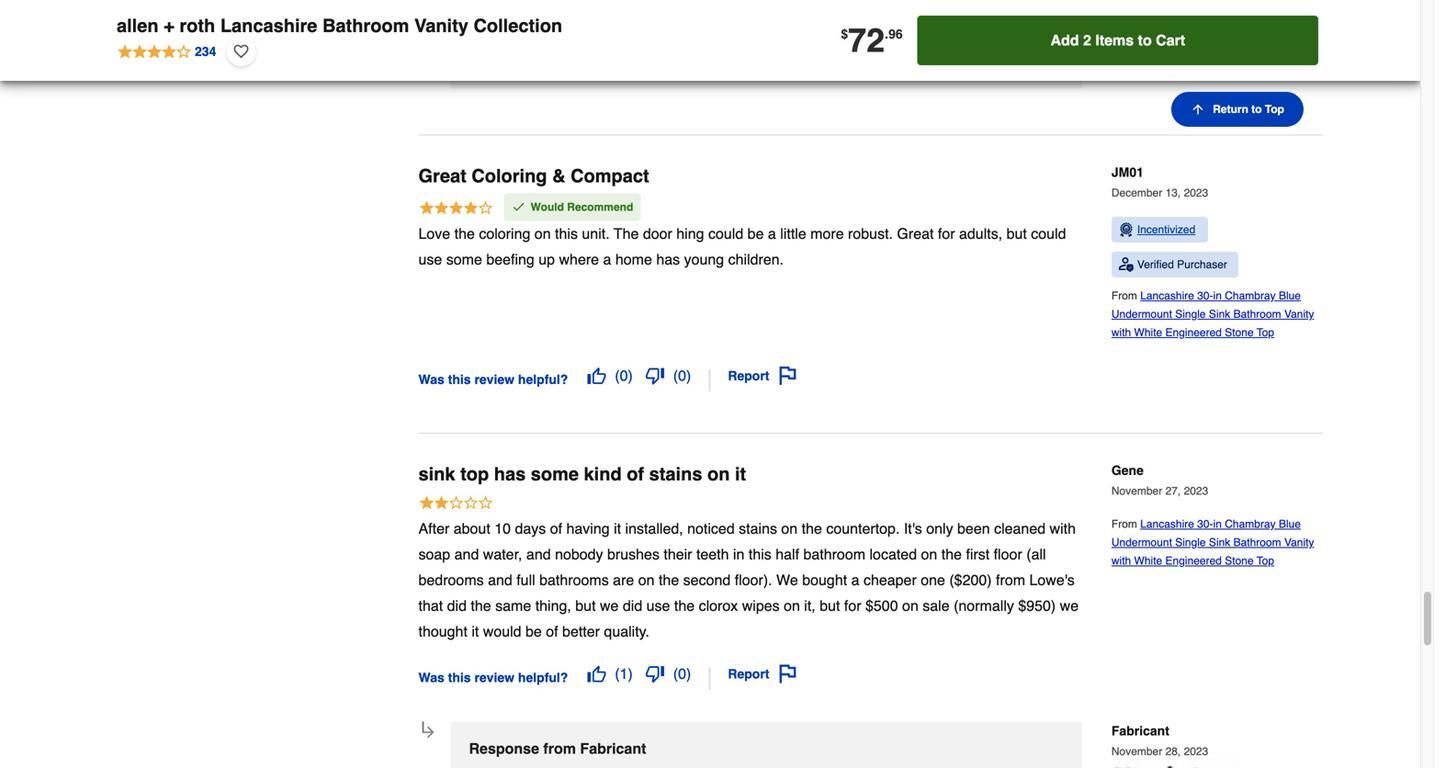 Task type: describe. For each thing, give the bounding box(es) containing it.
top for first lancashire 30-in chambray blue undermount single sink bathroom vanity with white engineered stone top link from the bottom of the page
[[1257, 554, 1274, 567]]

2 from from the top
[[1111, 518, 1140, 530]]

unit.
[[582, 225, 610, 242]]

1 vertical spatial from
[[543, 740, 576, 757]]

0 vertical spatial lancashire
[[220, 15, 317, 36]]

.
[[885, 27, 888, 41]]

wipes
[[742, 597, 780, 614]]

more
[[810, 225, 844, 242]]

located
[[870, 546, 917, 563]]

the down their
[[659, 571, 679, 588]]

lancashire 30-in chambray blue undermount single sink bathroom vanity with white engineered stone top for 2nd lancashire 30-in chambray blue undermount single sink bathroom vanity with white engineered stone top link from the bottom of the page
[[1111, 289, 1314, 339]]

soap
[[418, 546, 450, 563]]

fabricant november 28, 2023
[[1111, 723, 1208, 758]]

1 horizontal spatial some
[[531, 463, 579, 485]]

bought
[[802, 571, 847, 588]]

$500
[[865, 597, 898, 614]]

half
[[776, 546, 799, 563]]

single for 2nd lancashire 30-in chambray blue undermount single sink bathroom vanity with white engineered stone top link from the bottom of the page
[[1175, 308, 1206, 321]]

bathrooms
[[539, 571, 609, 588]]

sink
[[418, 463, 455, 485]]

it,
[[804, 597, 816, 614]]

cart
[[1156, 32, 1185, 49]]

the inside "love the coloring on this unit. the door hing could be a little more robust.  great for adults, but could use some beefing up where a home has young children."
[[454, 225, 475, 242]]

1 lancashire 30-in chambray blue undermount single sink bathroom vanity with white engineered stone top link from the top
[[1111, 289, 1314, 339]]

+
[[164, 15, 174, 36]]

november for gene
[[1111, 485, 1162, 497]]

children.
[[728, 251, 784, 268]]

) left thumb down image
[[628, 665, 633, 682]]

72
[[848, 21, 885, 59]]

&
[[552, 165, 565, 186]]

beefing
[[486, 251, 534, 268]]

( left thumb down icon
[[615, 367, 620, 384]]

up
[[539, 251, 555, 268]]

for inside after about 10 days of having it installed, noticed stains on the countertop. it's only been cleaned with soap and water, and nobody brushes their teeth in this half bathroom located on the first floor (all bedrooms and full bathrooms are on the second floor). we bought a cheaper one ($200) from lowe's that did the same thing, but we did use the clorox wipes on it, but for $500 on sale (normally $950) we thought it would be of better quality.
[[844, 597, 861, 614]]

0 horizontal spatial fabricant
[[580, 740, 646, 757]]

december
[[1111, 186, 1162, 199]]

roth
[[179, 15, 215, 36]]

2 could from the left
[[1031, 225, 1066, 242]]

installed,
[[625, 520, 683, 537]]

cheaper
[[864, 571, 917, 588]]

2 blue from the top
[[1279, 518, 1301, 530]]

1
[[620, 665, 628, 682]]

flag image for sink top has some kind of stains on it
[[779, 665, 797, 683]]

this inside after about 10 days of having it installed, noticed stains on the countertop. it's only been cleaned with soap and water, and nobody brushes their teeth in this half bathroom located on the first floor (all bedrooms and full bathrooms are on the second floor). we bought a cheaper one ($200) from lowe's that did the same thing, but we did use the clorox wipes on it, but for $500 on sale (normally $950) we thought it would be of better quality.
[[749, 546, 771, 563]]

verified purchaser
[[1137, 258, 1227, 271]]

return to top
[[1213, 103, 1284, 116]]

was for sink top has some kind of stains on it
[[418, 670, 444, 685]]

$ 72 . 96
[[841, 21, 903, 59]]

about
[[454, 520, 490, 537]]

allen + roth lancashire bathroom vanity collection
[[117, 15, 562, 36]]

was for great coloring & compact
[[418, 372, 444, 387]]

1 vertical spatial a
[[603, 251, 611, 268]]

incentivised review icon image
[[1119, 222, 1134, 237]]

vanity for first lancashire 30-in chambray blue undermount single sink bathroom vanity with white engineered stone top link from the bottom of the page
[[1284, 536, 1314, 549]]

from inside after about 10 days of having it installed, noticed stains on the countertop. it's only been cleaned with soap and water, and nobody brushes their teeth in this half bathroom located on the first floor (all bedrooms and full bathrooms are on the second floor). we bought a cheaper one ($200) from lowe's that did the same thing, but we did use the clorox wipes on it, but for $500 on sale (normally $950) we thought it would be of better quality.
[[996, 571, 1025, 588]]

with for first lancashire 30-in chambray blue undermount single sink bathroom vanity with white engineered stone top link from the bottom of the page
[[1111, 554, 1131, 567]]

( 1 )
[[615, 665, 633, 682]]

thumb up image for compact
[[587, 366, 606, 385]]

0 horizontal spatial great
[[418, 165, 466, 186]]

are
[[613, 571, 634, 588]]

27,
[[1165, 485, 1181, 497]]

vanity for 2nd lancashire 30-in chambray blue undermount single sink bathroom vanity with white engineered stone top link from the bottom of the page
[[1284, 308, 1314, 321]]

2 horizontal spatial and
[[526, 546, 551, 563]]

verified
[[1137, 258, 1174, 271]]

after about 10 days of having it installed, noticed stains on the countertop. it's only been cleaned with soap and water, and nobody brushes their teeth in this half bathroom located on the first floor (all bedrooms and full bathrooms are on the second floor). we bought a cheaper one ($200) from lowe's that did the same thing, but we did use the clorox wipes on it, but for $500 on sale (normally $950) we thought it would be of better quality.
[[418, 520, 1079, 640]]

gene november 27, 2023
[[1111, 463, 1208, 497]]

adults,
[[959, 225, 1002, 242]]

1 from from the top
[[1111, 289, 1140, 302]]

return to top button
[[1172, 92, 1304, 127]]

30- for 2nd lancashire 30-in chambray blue undermount single sink bathroom vanity with white engineered stone top link from the bottom of the page
[[1197, 289, 1213, 302]]

only
[[926, 520, 953, 537]]

would recommend
[[531, 201, 633, 214]]

second
[[683, 571, 731, 588]]

teeth
[[696, 546, 729, 563]]

add
[[1050, 32, 1079, 49]]

has inside "love the coloring on this unit. the door hing could be a little more robust.  great for adults, but could use some beefing up where a home has young children."
[[656, 251, 680, 268]]

undermount for 2nd lancashire 30-in chambray blue undermount single sink bathroom vanity with white engineered stone top link from the bottom of the page
[[1111, 308, 1172, 321]]

that
[[418, 597, 443, 614]]

chambray for first lancashire 30-in chambray blue undermount single sink bathroom vanity with white engineered stone top link from the bottom of the page
[[1225, 518, 1276, 530]]

verified purchaser icon image
[[1119, 257, 1134, 272]]

4 stars image
[[418, 199, 494, 218]]

add 2 items to cart button
[[917, 16, 1318, 65]]

young
[[684, 251, 724, 268]]

brushes
[[607, 546, 660, 563]]

compact
[[571, 165, 649, 186]]

2 stars image
[[418, 494, 494, 513]]

in for first lancashire 30-in chambray blue undermount single sink bathroom vanity with white engineered stone top link from the bottom of the page
[[1213, 518, 1222, 530]]

1 could from the left
[[708, 225, 743, 242]]

we
[[776, 571, 798, 588]]

( right thumb down image
[[673, 665, 678, 682]]

allen
[[117, 15, 159, 36]]

( left thumb down image
[[615, 665, 620, 682]]

use inside after about 10 days of having it installed, noticed stains on the countertop. it's only been cleaned with soap and water, and nobody brushes their teeth in this half bathroom located on the first floor (all bedrooms and full bathrooms are on the second floor). we bought a cheaper one ($200) from lowe's that did the same thing, but we did use the clorox wipes on it, but for $500 on sale (normally $950) we thought it would be of better quality.
[[646, 597, 670, 614]]

been
[[957, 520, 990, 537]]

lancashire for first lancashire 30-in chambray blue undermount single sink bathroom vanity with white engineered stone top link from the bottom of the page
[[1140, 518, 1194, 530]]

a inside after about 10 days of having it installed, noticed stains on the countertop. it's only been cleaned with soap and water, and nobody brushes their teeth in this half bathroom located on the first floor (all bedrooms and full bathrooms are on the second floor). we bought a cheaper one ($200) from lowe's that did the same thing, but we did use the clorox wipes on it, but for $500 on sale (normally $950) we thought it would be of better quality.
[[851, 571, 859, 588]]

) right thumb down icon
[[686, 367, 691, 384]]

0 vertical spatial vanity
[[414, 15, 468, 36]]

2023 for fabricant
[[1184, 745, 1208, 758]]

1 white from the top
[[1134, 326, 1162, 339]]

sale
[[923, 597, 950, 614]]

( right thumb down icon
[[673, 367, 678, 384]]

on up one on the right
[[921, 546, 937, 563]]

0 for sink top has some kind of stains on it
[[678, 665, 686, 682]]

gene
[[1111, 463, 1144, 478]]

great coloring & compact
[[418, 165, 649, 186]]

234 button
[[117, 37, 217, 66]]

0 vertical spatial stains
[[649, 463, 702, 485]]

30- for first lancashire 30-in chambray blue undermount single sink bathroom vanity with white engineered stone top link from the bottom of the page
[[1197, 518, 1213, 530]]

2 vertical spatial of
[[546, 623, 558, 640]]

single for first lancashire 30-in chambray blue undermount single sink bathroom vanity with white engineered stone top link from the bottom of the page
[[1175, 536, 1206, 549]]

review for coloring
[[474, 372, 514, 387]]

report button for great coloring & compact
[[721, 360, 803, 391]]

1 vertical spatial of
[[550, 520, 562, 537]]

full
[[517, 571, 535, 588]]

$
[[841, 27, 848, 41]]

0 vertical spatial of
[[627, 463, 644, 485]]

little
[[780, 225, 806, 242]]

10
[[494, 520, 511, 537]]

countertop.
[[826, 520, 900, 537]]

bedrooms
[[418, 571, 484, 588]]

noticed
[[687, 520, 735, 537]]

be inside "love the coloring on this unit. the door hing could be a little more robust.  great for adults, but could use some beefing up where a home has young children."
[[748, 225, 764, 242]]

0 for great coloring & compact
[[678, 367, 686, 384]]

96
[[888, 27, 903, 41]]

top
[[460, 463, 489, 485]]

the left first
[[941, 546, 962, 563]]

response from fabricant
[[469, 740, 646, 757]]

the up bathroom
[[802, 520, 822, 537]]

in for 2nd lancashire 30-in chambray blue undermount single sink bathroom vanity with white engineered stone top link from the bottom of the page
[[1213, 289, 1222, 302]]

2023 for jm01
[[1184, 186, 1208, 199]]

on left it,
[[784, 597, 800, 614]]

( 0 ) left thumb down icon
[[615, 367, 633, 384]]

with for 2nd lancashire 30-in chambray blue undermount single sink bathroom vanity with white engineered stone top link from the bottom of the page
[[1111, 326, 1131, 339]]

would
[[531, 201, 564, 214]]

kind
[[584, 463, 622, 485]]

bathroom for first lancashire 30-in chambray blue undermount single sink bathroom vanity with white engineered stone top link from the bottom of the page
[[1233, 536, 1281, 549]]

thumb down image
[[646, 366, 664, 385]]

same
[[495, 597, 531, 614]]

1 horizontal spatial to
[[1251, 103, 1262, 116]]

chambray for 2nd lancashire 30-in chambray blue undermount single sink bathroom vanity with white engineered stone top link from the bottom of the page
[[1225, 289, 1276, 302]]

$950)
[[1018, 597, 1056, 614]]

return
[[1213, 103, 1248, 116]]

0 vertical spatial bathroom
[[322, 15, 409, 36]]

ovedecors pl image
[[1111, 758, 1249, 768]]

0 left thumb down icon
[[620, 367, 628, 384]]

where
[[559, 251, 599, 268]]

thing,
[[535, 597, 571, 614]]

their
[[664, 546, 692, 563]]

some inside "love the coloring on this unit. the door hing could be a little more robust.  great for adults, but could use some beefing up where a home has young children."
[[446, 251, 482, 268]]

1 did from the left
[[447, 597, 467, 614]]



Task type: locate. For each thing, give the bounding box(es) containing it.
love the coloring on this unit. the door hing could be a little more robust.  great for adults, but could use some beefing up where a home has young children.
[[418, 225, 1066, 268]]

13,
[[1165, 186, 1181, 199]]

but inside "love the coloring on this unit. the door hing could be a little more robust.  great for adults, but could use some beefing up where a home has young children."
[[1006, 225, 1027, 242]]

2 did from the left
[[623, 597, 642, 614]]

1 vertical spatial blue
[[1279, 518, 1301, 530]]

to right return
[[1251, 103, 1262, 116]]

1 we from the left
[[600, 597, 619, 614]]

2 vertical spatial it
[[472, 623, 479, 640]]

use inside "love the coloring on this unit. the door hing could be a little more robust.  great for adults, but could use some beefing up where a home has young children."
[[418, 251, 442, 268]]

did
[[447, 597, 467, 614], [623, 597, 642, 614]]

love
[[418, 225, 450, 242]]

top
[[1265, 103, 1284, 116], [1257, 326, 1274, 339], [1257, 554, 1274, 567]]

1 vertical spatial report button
[[721, 658, 803, 689]]

days
[[515, 520, 546, 537]]

0 vertical spatial sink
[[1209, 308, 1230, 321]]

but
[[1006, 225, 1027, 242], [575, 597, 596, 614], [820, 597, 840, 614]]

2 vertical spatial a
[[851, 571, 859, 588]]

2 vertical spatial with
[[1111, 554, 1131, 567]]

1 horizontal spatial did
[[623, 597, 642, 614]]

1 vertical spatial lancashire
[[1140, 289, 1194, 302]]

0 vertical spatial be
[[748, 225, 764, 242]]

undermount down verified
[[1111, 308, 1172, 321]]

the left same
[[471, 597, 491, 614]]

1 2023 from the top
[[1184, 186, 1208, 199]]

0 horizontal spatial some
[[446, 251, 482, 268]]

0 vertical spatial thumb up image
[[587, 366, 606, 385]]

0 horizontal spatial did
[[447, 597, 467, 614]]

but up better
[[575, 597, 596, 614]]

on left sale
[[902, 597, 919, 614]]

better
[[562, 623, 600, 640]]

a
[[768, 225, 776, 242], [603, 251, 611, 268], [851, 571, 859, 588]]

2 lancashire 30-in chambray blue undermount single sink bathroom vanity with white engineered stone top from the top
[[1111, 518, 1314, 567]]

lancashire for 2nd lancashire 30-in chambray blue undermount single sink bathroom vanity with white engineered stone top link from the bottom of the page
[[1140, 289, 1194, 302]]

1 vertical spatial review
[[474, 670, 514, 685]]

and left "full"
[[488, 571, 512, 588]]

2 30- from the top
[[1197, 518, 1213, 530]]

chambray
[[1225, 289, 1276, 302], [1225, 518, 1276, 530]]

report button
[[721, 360, 803, 391], [721, 658, 803, 689]]

thumb up image
[[587, 366, 606, 385], [587, 665, 606, 683]]

1 vertical spatial it
[[614, 520, 621, 537]]

some down love
[[446, 251, 482, 268]]

be inside after about 10 days of having it installed, noticed stains on the countertop. it's only been cleaned with soap and water, and nobody brushes their teeth in this half bathroom located on the first floor (all bedrooms and full bathrooms are on the second floor). we bought a cheaper one ($200) from lowe's that did the same thing, but we did use the clorox wipes on it, but for $500 on sale (normally $950) we thought it would be of better quality.
[[526, 623, 542, 640]]

1 vertical spatial from
[[1111, 518, 1140, 530]]

1 vertical spatial engineered
[[1165, 554, 1222, 567]]

0
[[620, 367, 628, 384], [678, 367, 686, 384], [678, 665, 686, 682]]

thumb up image for some
[[587, 665, 606, 683]]

lowe's
[[1029, 571, 1075, 588]]

1 vertical spatial has
[[494, 463, 526, 485]]

2 engineered from the top
[[1165, 554, 1222, 567]]

1 vertical spatial undermount
[[1111, 536, 1172, 549]]

from
[[1111, 289, 1140, 302], [1111, 518, 1140, 530]]

2023 right 27,
[[1184, 485, 1208, 497]]

quality.
[[604, 623, 649, 640]]

lancashire 30-in chambray blue undermount single sink bathroom vanity with white engineered stone top link down 27,
[[1111, 518, 1314, 567]]

1 horizontal spatial from
[[996, 571, 1025, 588]]

0 right thumb down image
[[678, 665, 686, 682]]

heart outline image
[[234, 41, 248, 62]]

and down the days
[[526, 546, 551, 563]]

the down 4 stars 'image'
[[454, 225, 475, 242]]

jm01
[[1111, 165, 1144, 180]]

1 horizontal spatial a
[[768, 225, 776, 242]]

1 review from the top
[[474, 372, 514, 387]]

november left '28,'
[[1111, 745, 1162, 758]]

lancashire 30-in chambray blue undermount single sink bathroom vanity with white engineered stone top link down purchaser
[[1111, 289, 1314, 339]]

use down love
[[418, 251, 442, 268]]

thumb up image left thumb down icon
[[587, 366, 606, 385]]

0 vertical spatial great
[[418, 165, 466, 186]]

of right the kind
[[627, 463, 644, 485]]

2023 inside jm01 december 13, 2023
[[1184, 186, 1208, 199]]

this
[[555, 225, 578, 242], [448, 372, 471, 387], [749, 546, 771, 563], [448, 670, 471, 685]]

coloring
[[479, 225, 530, 242]]

with right cleaned at the bottom of page
[[1050, 520, 1076, 537]]

home
[[615, 251, 652, 268]]

1 vertical spatial single
[[1175, 536, 1206, 549]]

2023
[[1184, 186, 1208, 199], [1184, 485, 1208, 497], [1184, 745, 1208, 758]]

arrow up image
[[1191, 102, 1206, 117]]

bathroom
[[322, 15, 409, 36], [1233, 308, 1281, 321], [1233, 536, 1281, 549]]

lancashire 30-in chambray blue undermount single sink bathroom vanity with white engineered stone top link
[[1111, 289, 1314, 339], [1111, 518, 1314, 567]]

0 vertical spatial 30-
[[1197, 289, 1213, 302]]

2 was from the top
[[418, 670, 444, 685]]

1 horizontal spatial but
[[820, 597, 840, 614]]

a right bought on the bottom of the page
[[851, 571, 859, 588]]

28,
[[1165, 745, 1181, 758]]

be right would
[[526, 623, 542, 640]]

for
[[938, 225, 955, 242], [844, 597, 861, 614]]

1 report from the top
[[728, 368, 769, 383]]

collection
[[474, 15, 562, 36]]

( 0 ) for great coloring & compact
[[673, 367, 691, 384]]

30- down gene november 27, 2023
[[1197, 518, 1213, 530]]

2 vertical spatial top
[[1257, 554, 1274, 567]]

great up 4 stars 'image'
[[418, 165, 466, 186]]

0 vertical spatial with
[[1111, 326, 1131, 339]]

1 report button from the top
[[721, 360, 803, 391]]

single down verified purchaser
[[1175, 308, 1206, 321]]

1 vertical spatial bathroom
[[1233, 308, 1281, 321]]

report for sink top has some kind of stains on it
[[728, 666, 769, 681]]

1 was from the top
[[418, 372, 444, 387]]

1 engineered from the top
[[1165, 326, 1222, 339]]

( 0 ) right thumb down icon
[[673, 367, 691, 384]]

0 horizontal spatial it
[[472, 623, 479, 640]]

stains up installed,
[[649, 463, 702, 485]]

vanity
[[414, 15, 468, 36], [1284, 308, 1314, 321], [1284, 536, 1314, 549]]

2 vertical spatial vanity
[[1284, 536, 1314, 549]]

would
[[483, 623, 521, 640]]

1 vertical spatial with
[[1050, 520, 1076, 537]]

1 thumb up image from the top
[[587, 366, 606, 385]]

from down gene
[[1111, 518, 1140, 530]]

1 single from the top
[[1175, 308, 1206, 321]]

1 vertical spatial chambray
[[1225, 518, 1276, 530]]

1 helpful? from the top
[[518, 372, 568, 387]]

1 vertical spatial use
[[646, 597, 670, 614]]

4.1 stars image
[[117, 41, 217, 61]]

2023 up ovedecors pl image
[[1184, 745, 1208, 758]]

2 report from the top
[[728, 666, 769, 681]]

1 30- from the top
[[1197, 289, 1213, 302]]

0 right thumb down icon
[[678, 367, 686, 384]]

white
[[1134, 326, 1162, 339], [1134, 554, 1162, 567]]

after
[[418, 520, 450, 537]]

and
[[454, 546, 479, 563], [526, 546, 551, 563], [488, 571, 512, 588]]

0 vertical spatial was
[[418, 372, 444, 387]]

2 sink from the top
[[1209, 536, 1230, 549]]

2023 inside gene november 27, 2023
[[1184, 485, 1208, 497]]

with inside after about 10 days of having it installed, noticed stains on the countertop. it's only been cleaned with soap and water, and nobody brushes their teeth in this half bathroom located on the first floor (all bedrooms and full bathrooms are on the second floor). we bought a cheaper one ($200) from lowe's that did the same thing, but we did use the clorox wipes on it, but for $500 on sale (normally $950) we thought it would be of better quality.
[[1050, 520, 1076, 537]]

items
[[1095, 32, 1134, 49]]

but right adults,
[[1006, 225, 1027, 242]]

1 vertical spatial for
[[844, 597, 861, 614]]

1 horizontal spatial for
[[938, 225, 955, 242]]

lancashire 30-in chambray blue undermount single sink bathroom vanity with white engineered stone top down 27,
[[1111, 518, 1314, 567]]

first
[[966, 546, 990, 563]]

to left cart
[[1138, 32, 1152, 49]]

from down verified purchaser icon on the right of page
[[1111, 289, 1140, 302]]

1 vertical spatial to
[[1251, 103, 1262, 116]]

1 horizontal spatial use
[[646, 597, 670, 614]]

1 vertical spatial was
[[418, 670, 444, 685]]

november inside gene november 27, 2023
[[1111, 485, 1162, 497]]

on right are at the bottom left of the page
[[638, 571, 655, 588]]

0 horizontal spatial and
[[454, 546, 479, 563]]

1 vertical spatial report
[[728, 666, 769, 681]]

1 horizontal spatial we
[[1060, 597, 1079, 614]]

( 0 ) right thumb down image
[[673, 665, 691, 682]]

robust.
[[848, 225, 893, 242]]

1 vertical spatial lancashire 30-in chambray blue undermount single sink bathroom vanity with white engineered stone top link
[[1111, 518, 1314, 567]]

lancashire 30-in chambray blue undermount single sink bathroom vanity with white engineered stone top
[[1111, 289, 1314, 339], [1111, 518, 1314, 567]]

top inside button
[[1265, 103, 1284, 116]]

on up up
[[534, 225, 551, 242]]

0 horizontal spatial for
[[844, 597, 861, 614]]

1 vertical spatial lancashire 30-in chambray blue undermount single sink bathroom vanity with white engineered stone top
[[1111, 518, 1314, 567]]

0 vertical spatial was this review helpful?
[[418, 372, 568, 387]]

for inside "love the coloring on this unit. the door hing could be a little more robust.  great for adults, but could use some beefing up where a home has young children."
[[938, 225, 955, 242]]

we down lowe's
[[1060, 597, 1079, 614]]

floor).
[[735, 571, 772, 588]]

november inside fabricant november 28, 2023
[[1111, 745, 1162, 758]]

fabricant up '28,'
[[1111, 723, 1169, 738]]

0 vertical spatial flag image
[[779, 366, 797, 385]]

1 undermount from the top
[[1111, 308, 1172, 321]]

single
[[1175, 308, 1206, 321], [1175, 536, 1206, 549]]

lancashire down 27,
[[1140, 518, 1194, 530]]

white down gene november 27, 2023
[[1134, 554, 1162, 567]]

0 vertical spatial to
[[1138, 32, 1152, 49]]

1 flag image from the top
[[779, 366, 797, 385]]

) left thumb down icon
[[628, 367, 633, 384]]

bathroom for 2nd lancashire 30-in chambray blue undermount single sink bathroom vanity with white engineered stone top link from the bottom of the page
[[1233, 308, 1281, 321]]

for left $500
[[844, 597, 861, 614]]

engineered down 27,
[[1165, 554, 1222, 567]]

3 2023 from the top
[[1184, 745, 1208, 758]]

on up noticed
[[707, 463, 730, 485]]

2 vertical spatial bathroom
[[1233, 536, 1281, 549]]

engineered down purchaser
[[1165, 326, 1222, 339]]

( 0 ) for sink top has some kind of stains on it
[[673, 665, 691, 682]]

incentivized
[[1137, 223, 1195, 236]]

2 we from the left
[[1060, 597, 1079, 614]]

for left adults,
[[938, 225, 955, 242]]

0 horizontal spatial to
[[1138, 32, 1152, 49]]

2023 for gene
[[1184, 485, 1208, 497]]

0 vertical spatial helpful?
[[518, 372, 568, 387]]

was
[[418, 372, 444, 387], [418, 670, 444, 685]]

1 lancashire 30-in chambray blue undermount single sink bathroom vanity with white engineered stone top from the top
[[1111, 289, 1314, 339]]

2 lancashire 30-in chambray blue undermount single sink bathroom vanity with white engineered stone top link from the top
[[1111, 518, 1314, 567]]

0 horizontal spatial be
[[526, 623, 542, 640]]

0 vertical spatial review
[[474, 372, 514, 387]]

could up 'young'
[[708, 225, 743, 242]]

great inside "love the coloring on this unit. the door hing could be a little more robust.  great for adults, but could use some beefing up where a home has young children."
[[897, 225, 934, 242]]

2 november from the top
[[1111, 745, 1162, 758]]

was this review helpful? for coloring
[[418, 372, 568, 387]]

be
[[748, 225, 764, 242], [526, 623, 542, 640]]

0 horizontal spatial a
[[603, 251, 611, 268]]

with
[[1111, 326, 1131, 339], [1050, 520, 1076, 537], [1111, 554, 1131, 567]]

1 vertical spatial 2023
[[1184, 485, 1208, 497]]

2 flag image from the top
[[779, 665, 797, 683]]

stains
[[649, 463, 702, 485], [739, 520, 777, 537]]

1 stone from the top
[[1225, 326, 1254, 339]]

has right top
[[494, 463, 526, 485]]

on inside "love the coloring on this unit. the door hing could be a little more robust.  great for adults, but could use some beefing up where a home has young children."
[[534, 225, 551, 242]]

sink
[[1209, 308, 1230, 321], [1209, 536, 1230, 549]]

0 vertical spatial blue
[[1279, 289, 1301, 302]]

helpful? for &
[[518, 372, 568, 387]]

lancashire up heart outline image
[[220, 15, 317, 36]]

2 thumb up image from the top
[[587, 665, 606, 683]]

0 vertical spatial report button
[[721, 360, 803, 391]]

on up half
[[781, 520, 798, 537]]

1 vertical spatial stains
[[739, 520, 777, 537]]

0 horizontal spatial we
[[600, 597, 619, 614]]

door
[[643, 225, 672, 242]]

0 vertical spatial in
[[1213, 289, 1222, 302]]

2 undermount from the top
[[1111, 536, 1172, 549]]

arrow right image
[[419, 723, 437, 741]]

2 report button from the top
[[721, 658, 803, 689]]

0 vertical spatial for
[[938, 225, 955, 242]]

2 2023 from the top
[[1184, 485, 1208, 497]]

stains up half
[[739, 520, 777, 537]]

great right robust.
[[897, 225, 934, 242]]

cleaned
[[994, 520, 1046, 537]]

0 vertical spatial white
[[1134, 326, 1162, 339]]

engineered
[[1165, 326, 1222, 339], [1165, 554, 1222, 567]]

it
[[735, 463, 746, 485], [614, 520, 621, 537], [472, 623, 479, 640]]

0 vertical spatial some
[[446, 251, 482, 268]]

1 horizontal spatial could
[[1031, 225, 1066, 242]]

0 vertical spatial stone
[[1225, 326, 1254, 339]]

add 2 items to cart
[[1050, 32, 1185, 49]]

0 horizontal spatial has
[[494, 463, 526, 485]]

2 vertical spatial in
[[733, 546, 745, 563]]

one
[[921, 571, 945, 588]]

lancashire
[[220, 15, 317, 36], [1140, 289, 1194, 302], [1140, 518, 1194, 530]]

1 vertical spatial great
[[897, 225, 934, 242]]

flag image
[[779, 366, 797, 385], [779, 665, 797, 683]]

1 vertical spatial white
[[1134, 554, 1162, 567]]

2023 inside fabricant november 28, 2023
[[1184, 745, 1208, 758]]

single down 27,
[[1175, 536, 1206, 549]]

1 horizontal spatial and
[[488, 571, 512, 588]]

1 vertical spatial flag image
[[779, 665, 797, 683]]

1 november from the top
[[1111, 485, 1162, 497]]

of
[[627, 463, 644, 485], [550, 520, 562, 537], [546, 623, 558, 640]]

recommend
[[567, 201, 633, 214]]

nobody
[[555, 546, 603, 563]]

($200)
[[949, 571, 992, 588]]

0 vertical spatial undermount
[[1111, 308, 1172, 321]]

could right adults,
[[1031, 225, 1066, 242]]

purchaser
[[1177, 258, 1227, 271]]

november down gene
[[1111, 485, 1162, 497]]

we
[[600, 597, 619, 614], [1060, 597, 1079, 614]]

bathroom
[[803, 546, 865, 563]]

2 horizontal spatial but
[[1006, 225, 1027, 242]]

and down about
[[454, 546, 479, 563]]

use up quality.
[[646, 597, 670, 614]]

0 vertical spatial has
[[656, 251, 680, 268]]

has
[[656, 251, 680, 268], [494, 463, 526, 485]]

the left clorox
[[674, 597, 695, 614]]

review for top
[[474, 670, 514, 685]]

undermount down 27,
[[1111, 536, 1172, 549]]

30- down purchaser
[[1197, 289, 1213, 302]]

report
[[728, 368, 769, 383], [728, 666, 769, 681]]

floor
[[994, 546, 1022, 563]]

white down verified
[[1134, 326, 1162, 339]]

2 stone from the top
[[1225, 554, 1254, 567]]

2 review from the top
[[474, 670, 514, 685]]

1 was this review helpful? from the top
[[418, 372, 568, 387]]

2 single from the top
[[1175, 536, 1206, 549]]

with right (all
[[1111, 554, 1131, 567]]

1 vertical spatial was this review helpful?
[[418, 670, 568, 685]]

top for 2nd lancashire 30-in chambray blue undermount single sink bathroom vanity with white engineered stone top link from the bottom of the page
[[1257, 326, 1274, 339]]

flag image for great coloring & compact
[[779, 366, 797, 385]]

great
[[418, 165, 466, 186], [897, 225, 934, 242]]

lancashire down verified
[[1140, 289, 1194, 302]]

lancashire 30-in chambray blue undermount single sink bathroom vanity with white engineered stone top for first lancashire 30-in chambray blue undermount single sink bathroom vanity with white engineered stone top link from the bottom of the page
[[1111, 518, 1314, 567]]

be up children.
[[748, 225, 764, 242]]

but right it,
[[820, 597, 840, 614]]

0 vertical spatial report
[[728, 368, 769, 383]]

(all
[[1026, 546, 1046, 563]]

was this review helpful? for top
[[418, 670, 568, 685]]

lancashire 30-in chambray blue undermount single sink bathroom vanity with white engineered stone top down purchaser
[[1111, 289, 1314, 339]]

0 vertical spatial engineered
[[1165, 326, 1222, 339]]

1 vertical spatial helpful?
[[518, 670, 568, 685]]

1 vertical spatial november
[[1111, 745, 1162, 758]]

a left little
[[768, 225, 776, 242]]

(
[[615, 367, 620, 384], [673, 367, 678, 384], [615, 665, 620, 682], [673, 665, 678, 682]]

2 white from the top
[[1134, 554, 1162, 567]]

it's
[[904, 520, 922, 537]]

some left the kind
[[531, 463, 579, 485]]

undermount
[[1111, 308, 1172, 321], [1111, 536, 1172, 549]]

thought
[[418, 623, 468, 640]]

) right thumb down image
[[686, 665, 691, 682]]

november for fabricant
[[1111, 745, 1162, 758]]

has down door
[[656, 251, 680, 268]]

thumb up image left 1
[[587, 665, 606, 683]]

undermount for first lancashire 30-in chambray blue undermount single sink bathroom vanity with white engineered stone top link from the bottom of the page
[[1111, 536, 1172, 549]]

in inside after about 10 days of having it installed, noticed stains on the countertop. it's only been cleaned with soap and water, and nobody brushes their teeth in this half bathroom located on the first floor (all bedrooms and full bathrooms are on the second floor). we bought a cheaper one ($200) from lowe's that did the same thing, but we did use the clorox wipes on it, but for $500 on sale (normally $950) we thought it would be of better quality.
[[733, 546, 745, 563]]

0 vertical spatial november
[[1111, 485, 1162, 497]]

sink top has some kind of stains on it
[[418, 463, 746, 485]]

water,
[[483, 546, 522, 563]]

did right that
[[447, 597, 467, 614]]

from down floor
[[996, 571, 1025, 588]]

report button for sink top has some kind of stains on it
[[721, 658, 803, 689]]

0 vertical spatial it
[[735, 463, 746, 485]]

fabricant inside fabricant november 28, 2023
[[1111, 723, 1169, 738]]

2023 right '13,'
[[1184, 186, 1208, 199]]

2 helpful? from the top
[[518, 670, 568, 685]]

report for great coloring & compact
[[728, 368, 769, 383]]

thumb down image
[[646, 665, 664, 683]]

1 horizontal spatial fabricant
[[1111, 723, 1169, 738]]

fabricant down 1
[[580, 740, 646, 757]]

of down 'thing,'
[[546, 623, 558, 640]]

0 vertical spatial a
[[768, 225, 776, 242]]

helpful? for has
[[518, 670, 568, 685]]

2 chambray from the top
[[1225, 518, 1276, 530]]

2 was this review helpful? from the top
[[418, 670, 568, 685]]

0 horizontal spatial use
[[418, 251, 442, 268]]

a left home
[[603, 251, 611, 268]]

with down verified purchaser icon on the right of page
[[1111, 326, 1131, 339]]

1 blue from the top
[[1279, 289, 1301, 302]]

we down are at the bottom left of the page
[[600, 597, 619, 614]]

0 horizontal spatial stains
[[649, 463, 702, 485]]

0 horizontal spatial but
[[575, 597, 596, 614]]

1 chambray from the top
[[1225, 289, 1276, 302]]

did up quality.
[[623, 597, 642, 614]]

checkmark image
[[511, 199, 526, 214]]

0 vertical spatial use
[[418, 251, 442, 268]]

0 vertical spatial lancashire 30-in chambray blue undermount single sink bathroom vanity with white engineered stone top link
[[1111, 289, 1314, 339]]

0 vertical spatial single
[[1175, 308, 1206, 321]]

stains inside after about 10 days of having it installed, noticed stains on the countertop. it's only been cleaned with soap and water, and nobody brushes their teeth in this half bathroom located on the first floor (all bedrooms and full bathrooms are on the second floor). we bought a cheaper one ($200) from lowe's that did the same thing, but we did use the clorox wipes on it, but for $500 on sale (normally $950) we thought it would be of better quality.
[[739, 520, 777, 537]]

this inside "love the coloring on this unit. the door hing could be a little more robust.  great for adults, but could use some beefing up where a home has young children."
[[555, 225, 578, 242]]

1 sink from the top
[[1209, 308, 1230, 321]]

from right response
[[543, 740, 576, 757]]

of right the days
[[550, 520, 562, 537]]

0 horizontal spatial could
[[708, 225, 743, 242]]

1 horizontal spatial has
[[656, 251, 680, 268]]



Task type: vqa. For each thing, say whether or not it's contained in the screenshot.
THE C
no



